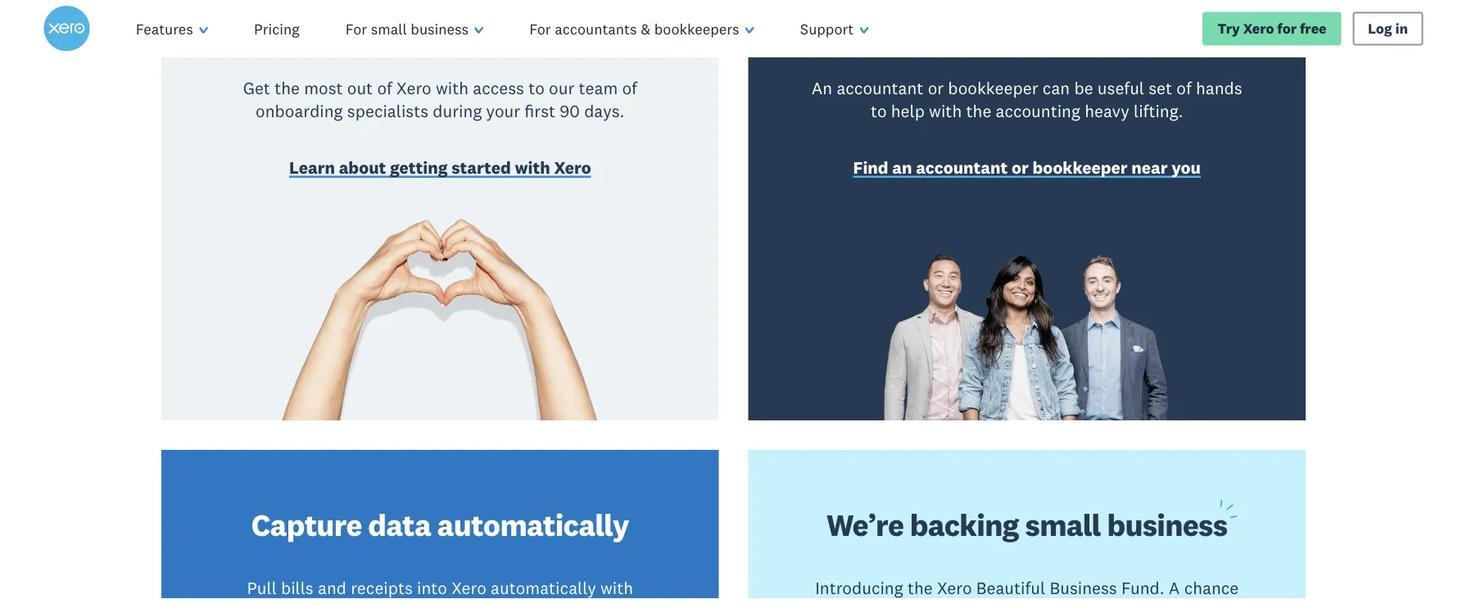 Task type: locate. For each thing, give the bounding box(es) containing it.
days.
[[584, 100, 625, 121]]

an
[[812, 77, 833, 99]]

to
[[529, 77, 545, 99], [871, 100, 887, 121]]

set inside an accountant or bookkeeper can be useful set of hands to help with the accounting heavy lifting.
[[1149, 77, 1173, 99]]

find
[[854, 157, 889, 178]]

xero for learn about getting started with xero
[[554, 157, 591, 178]]

1 horizontal spatial small
[[1026, 506, 1101, 544]]

0 horizontal spatial get
[[243, 77, 270, 99]]

getting
[[390, 157, 448, 178]]

1 vertical spatial small
[[1026, 506, 1101, 544]]

1 vertical spatial automatically
[[491, 577, 596, 599]]

and
[[318, 577, 347, 599]]

1 horizontal spatial get
[[327, 6, 376, 44]]

help up can
[[1036, 6, 1096, 44]]

log in link
[[1354, 12, 1424, 46]]

the
[[275, 77, 300, 99], [967, 100, 992, 121], [908, 577, 933, 599]]

or down 'advisors' in the right of the page
[[928, 77, 944, 99]]

of up "lifting."
[[1177, 77, 1192, 99]]

0 vertical spatial or
[[928, 77, 944, 99]]

hands in a heart shape image
[[279, 213, 602, 421]]

1 vertical spatial you
[[1172, 157, 1201, 178]]

the for get
[[275, 77, 300, 99]]

1 horizontal spatial to
[[871, 100, 887, 121]]

with inside an accountant or bookkeeper can be useful set of hands to help with the accounting heavy lifting.
[[929, 100, 962, 121]]

1 for from the left
[[346, 19, 367, 38]]

0 vertical spatial the
[[275, 77, 300, 99]]

about
[[339, 157, 386, 178]]

small
[[371, 19, 407, 38], [1026, 506, 1101, 544]]

small left up
[[371, 19, 407, 38]]

0 horizontal spatial or
[[928, 77, 944, 99]]

0 vertical spatial bookkeeper
[[949, 77, 1039, 99]]

or down accounting
[[1012, 157, 1029, 178]]

introducing the xero beautiful business fund. a chance
[[816, 577, 1239, 599]]

thrive
[[1159, 6, 1241, 44]]

try xero for free link
[[1203, 12, 1342, 46]]

you
[[1103, 6, 1153, 44], [1172, 157, 1201, 178]]

0 horizontal spatial small
[[371, 19, 407, 38]]

get up onboarding at left top
[[243, 77, 270, 99]]

of up specialists
[[377, 77, 392, 99]]

business
[[411, 19, 469, 38], [1108, 506, 1228, 544]]

2 horizontal spatial of
[[1177, 77, 1192, 99]]

xero up specialists
[[397, 77, 432, 99]]

receipts
[[351, 577, 413, 599]]

bills
[[281, 577, 314, 599]]

expert
[[814, 6, 907, 44]]

1 horizontal spatial you
[[1172, 157, 1201, 178]]

xero
[[1244, 20, 1275, 37], [397, 77, 432, 99], [554, 157, 591, 178], [452, 577, 487, 599], [938, 577, 972, 599]]

1 horizontal spatial set
[[1149, 77, 1173, 99]]

capture data automatically
[[251, 506, 629, 544]]

1 of from the left
[[377, 77, 392, 99]]

or inside an accountant or bookkeeper can be useful set of hands to help with the accounting heavy lifting.
[[928, 77, 944, 99]]

3 of from the left
[[1177, 77, 1192, 99]]

specialists
[[347, 100, 429, 121]]

to up the find on the right top
[[871, 100, 887, 121]]

support
[[801, 19, 854, 38]]

the inside introducing the xero beautiful business fund. a chance
[[908, 577, 933, 599]]

to inside get the most out of xero with access to our team of onboarding specialists during your first 90 days.
[[529, 77, 545, 99]]

learn
[[289, 157, 335, 178]]

pricing link
[[231, 0, 323, 57]]

features button
[[113, 0, 231, 57]]

xero right into
[[452, 577, 487, 599]]

0 horizontal spatial for
[[346, 19, 367, 38]]

1 vertical spatial get
[[243, 77, 270, 99]]

an
[[893, 157, 913, 178]]

help up an
[[891, 100, 925, 121]]

xero inside the try xero for free link
[[1244, 20, 1275, 37]]

0 vertical spatial small
[[371, 19, 407, 38]]

0 vertical spatial you
[[1103, 6, 1153, 44]]

2 vertical spatial the
[[908, 577, 933, 599]]

0 horizontal spatial business
[[411, 19, 469, 38]]

your
[[486, 100, 521, 121]]

1 horizontal spatial the
[[908, 577, 933, 599]]

backing
[[910, 506, 1019, 544]]

log
[[1369, 20, 1393, 37]]

0 vertical spatial to
[[529, 77, 545, 99]]

0 vertical spatial help
[[1036, 6, 1096, 44]]

or
[[928, 77, 944, 99], [1012, 157, 1029, 178]]

small up 'business'
[[1026, 506, 1101, 544]]

set left up
[[382, 6, 424, 44]]

accounting
[[996, 100, 1081, 121]]

business up get the most out of xero with access to our team of onboarding specialists during your first 90 days.
[[411, 19, 469, 38]]

set
[[382, 6, 424, 44], [1149, 77, 1173, 99]]

pricing
[[254, 19, 300, 38]]

0 vertical spatial set
[[382, 6, 424, 44]]

1 horizontal spatial of
[[622, 77, 638, 99]]

bookkeeper inside an accountant or bookkeeper can be useful set of hands to help with the accounting heavy lifting.
[[949, 77, 1039, 99]]

0 vertical spatial business
[[411, 19, 469, 38]]

1 horizontal spatial business
[[1108, 506, 1228, 544]]

1 vertical spatial help
[[891, 100, 925, 121]]

an accountant or bookkeeper can be useful set of hands to help with the accounting heavy lifting.
[[812, 77, 1243, 121]]

advisors
[[913, 6, 1030, 44]]

0 horizontal spatial help
[[891, 100, 925, 121]]

xero inside get the most out of xero with access to our team of onboarding specialists during your first 90 days.
[[397, 77, 432, 99]]

of right team
[[622, 77, 638, 99]]

xero for get the most out of xero with access to our team of onboarding specialists during your first 90 days.
[[397, 77, 432, 99]]

get for get the most out of xero with access to our team of onboarding specialists during your first 90 days.
[[243, 77, 270, 99]]

1 horizontal spatial help
[[1036, 6, 1096, 44]]

0 horizontal spatial to
[[529, 77, 545, 99]]

business up a in the bottom right of the page
[[1108, 506, 1228, 544]]

automatically
[[437, 506, 629, 544], [491, 577, 596, 599]]

our
[[549, 77, 575, 99]]

capture
[[251, 506, 362, 544]]

2 for from the left
[[530, 19, 551, 38]]

bookkeeper up accounting
[[949, 77, 1039, 99]]

xero left for
[[1244, 20, 1275, 37]]

set up "lifting."
[[1149, 77, 1173, 99]]

get
[[327, 6, 376, 44], [243, 77, 270, 99]]

get inside get the most out of xero with access to our team of onboarding specialists during your first 90 days.
[[243, 77, 270, 99]]

0 vertical spatial get
[[327, 6, 376, 44]]

you right near
[[1172, 157, 1201, 178]]

for left 'accountants'
[[530, 19, 551, 38]]

started
[[452, 157, 511, 178]]

the left accounting
[[967, 100, 992, 121]]

for up out at the left of the page
[[346, 19, 367, 38]]

accountant
[[837, 77, 924, 99], [916, 157, 1008, 178]]

help inside an accountant or bookkeeper can be useful set of hands to help with the accounting heavy lifting.
[[891, 100, 925, 121]]

get up out at the left of the page
[[327, 6, 376, 44]]

introducing
[[816, 577, 904, 599]]

xero down "90"
[[554, 157, 591, 178]]

0 horizontal spatial set
[[382, 6, 424, 44]]

business
[[1050, 577, 1118, 599]]

2 horizontal spatial the
[[967, 100, 992, 121]]

help
[[1036, 6, 1096, 44], [891, 100, 925, 121]]

1 vertical spatial the
[[967, 100, 992, 121]]

fund.
[[1122, 577, 1165, 599]]

with
[[436, 77, 469, 99], [929, 100, 962, 121], [515, 157, 551, 178], [601, 577, 634, 599]]

1 horizontal spatial for
[[530, 19, 551, 38]]

1 vertical spatial set
[[1149, 77, 1173, 99]]

for for for small business
[[346, 19, 367, 38]]

0 vertical spatial automatically
[[437, 506, 629, 544]]

bookkeeper
[[949, 77, 1039, 99], [1033, 157, 1128, 178]]

0 horizontal spatial of
[[377, 77, 392, 99]]

beautiful
[[977, 577, 1046, 599]]

to up first
[[529, 77, 545, 99]]

free
[[1301, 20, 1327, 37]]

xero left the beautiful in the right of the page
[[938, 577, 972, 599]]

pull bills and receipts into xero automatically with
[[247, 577, 634, 599]]

accountant inside an accountant or bookkeeper can be useful set of hands to help with the accounting heavy lifting.
[[837, 77, 924, 99]]

xero for pull bills and receipts into xero automatically with
[[452, 577, 487, 599]]

the right introducing
[[908, 577, 933, 599]]

xero homepage image
[[44, 6, 90, 52]]

0 vertical spatial accountant
[[837, 77, 924, 99]]

bookkeepers
[[655, 19, 740, 38]]

1 vertical spatial business
[[1108, 506, 1228, 544]]

xero inside learn about getting started with xero link
[[554, 157, 591, 178]]

you up the useful
[[1103, 6, 1153, 44]]

of
[[377, 77, 392, 99], [622, 77, 638, 99], [1177, 77, 1192, 99]]

1 vertical spatial or
[[1012, 157, 1029, 178]]

xero inside pull bills and receipts into xero automatically with
[[452, 577, 487, 599]]

for
[[346, 19, 367, 38], [530, 19, 551, 38]]

the up onboarding at left top
[[275, 77, 300, 99]]

log in
[[1369, 20, 1409, 37]]

0 horizontal spatial the
[[275, 77, 300, 99]]

the for we're
[[908, 577, 933, 599]]

bookkeeper down heavy
[[1033, 157, 1128, 178]]

1 horizontal spatial or
[[1012, 157, 1029, 178]]

the inside get the most out of xero with access to our team of onboarding specialists during your first 90 days.
[[275, 77, 300, 99]]

in
[[1396, 20, 1409, 37]]

support button
[[778, 0, 892, 57]]

1 vertical spatial to
[[871, 100, 887, 121]]

most
[[304, 77, 343, 99]]



Task type: vqa. For each thing, say whether or not it's contained in the screenshot.
"and" within the You can get your bank data into Xero from over 21,000 financial institutions globally. Xero customers save 5.5 hours* a week using bank feeds and automated reconciliation.
no



Task type: describe. For each thing, give the bounding box(es) containing it.
heavy
[[1085, 100, 1130, 121]]

try
[[1218, 20, 1241, 37]]

hands
[[1197, 77, 1243, 99]]

data
[[368, 506, 431, 544]]

first
[[525, 100, 556, 121]]

into
[[417, 577, 447, 599]]

0 horizontal spatial you
[[1103, 6, 1153, 44]]

accountants and bookkeepers standing next to each other image
[[866, 253, 1189, 421]]

pull
[[247, 577, 277, 599]]

with inside pull bills and receipts into xero automatically with
[[601, 577, 634, 599]]

during
[[433, 100, 482, 121]]

get the most out of xero with access to our team of onboarding specialists during your first 90 days.
[[243, 77, 638, 121]]

1 vertical spatial accountant
[[916, 157, 1008, 178]]

for accountants & bookkeepers button
[[507, 0, 778, 57]]

with inside get the most out of xero with access to our team of onboarding specialists during your first 90 days.
[[436, 77, 469, 99]]

automatically inside pull bills and receipts into xero automatically with
[[491, 577, 596, 599]]

we're
[[827, 506, 904, 544]]

get set up
[[327, 6, 472, 44]]

up
[[431, 6, 466, 44]]

2 of from the left
[[622, 77, 638, 99]]

be
[[1075, 77, 1094, 99]]

for for for accountants & bookkeepers
[[530, 19, 551, 38]]

the inside an accountant or bookkeeper can be useful set of hands to help with the accounting heavy lifting.
[[967, 100, 992, 121]]

small inside dropdown button
[[371, 19, 407, 38]]

onboarding
[[256, 100, 343, 121]]

can
[[1043, 77, 1070, 99]]

learn about getting started with xero link
[[289, 156, 591, 182]]

to inside an accountant or bookkeeper can be useful set of hands to help with the accounting heavy lifting.
[[871, 100, 887, 121]]

1 vertical spatial bookkeeper
[[1033, 157, 1128, 178]]

for small business button
[[323, 0, 507, 57]]

get for get set up
[[327, 6, 376, 44]]

for small business
[[346, 19, 469, 38]]

for accountants & bookkeepers
[[530, 19, 740, 38]]

near
[[1132, 157, 1168, 178]]

a
[[1169, 577, 1181, 599]]

lifting.
[[1134, 100, 1184, 121]]

of inside an accountant or bookkeeper can be useful set of hands to help with the accounting heavy lifting.
[[1177, 77, 1192, 99]]

try xero for free
[[1218, 20, 1327, 37]]

xero inside introducing the xero beautiful business fund. a chance
[[938, 577, 972, 599]]

90
[[560, 100, 580, 121]]

features
[[136, 19, 193, 38]]

access
[[473, 77, 524, 99]]

find an accountant or bookkeeper near you link
[[854, 156, 1201, 182]]

business inside dropdown button
[[411, 19, 469, 38]]

out
[[347, 77, 373, 99]]

learn about getting started with xero
[[289, 157, 591, 178]]

accountants
[[555, 19, 637, 38]]

useful
[[1098, 77, 1145, 99]]

we're backing small
[[827, 506, 1108, 544]]

find an accountant or bookkeeper near you
[[854, 157, 1201, 178]]

&
[[641, 19, 651, 38]]

chance
[[1185, 577, 1239, 599]]

team
[[579, 77, 618, 99]]

for
[[1278, 20, 1297, 37]]

expert advisors help you thrive
[[814, 6, 1241, 44]]



